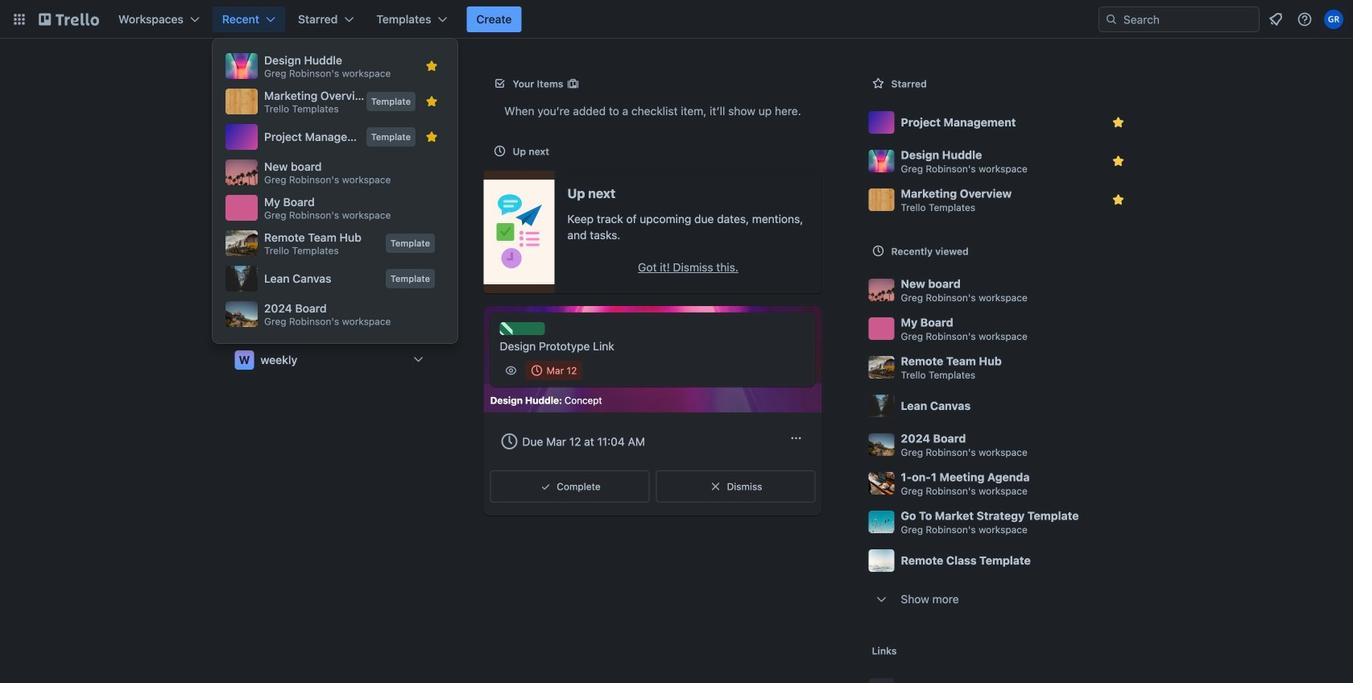 Task type: describe. For each thing, give the bounding box(es) containing it.
search image
[[1106, 13, 1119, 26]]

color: green, title: none image
[[500, 322, 545, 335]]

board image
[[235, 76, 254, 95]]

click to unstar marketing overview. it will be removed from your starred list. image
[[1111, 192, 1127, 208]]

back to home image
[[39, 6, 99, 32]]

click to unstar design huddle . it will be removed from your starred list. image
[[1111, 153, 1127, 169]]

1 starred icon image from the top
[[425, 60, 438, 73]]

template board image
[[235, 108, 254, 127]]

2 starred icon image from the top
[[425, 95, 438, 108]]



Task type: vqa. For each thing, say whether or not it's contained in the screenshot.
the top 'Starred Icon'
yes



Task type: locate. For each thing, give the bounding box(es) containing it.
1 vertical spatial starred icon image
[[425, 95, 438, 108]]

starred icon image
[[425, 60, 438, 73], [425, 95, 438, 108], [425, 131, 438, 143]]

greg robinson (gregrobinson96) image
[[1325, 10, 1344, 29]]

click to unstar project management. it will be removed from your starred list. image
[[1111, 114, 1127, 131]]

Search field
[[1119, 8, 1260, 31]]

3 starred icon image from the top
[[425, 131, 438, 143]]

0 vertical spatial starred icon image
[[425, 60, 438, 73]]

2 vertical spatial starred icon image
[[425, 131, 438, 143]]

home image
[[235, 140, 254, 160]]

open information menu image
[[1297, 11, 1314, 27]]

primary element
[[0, 0, 1354, 39]]

menu
[[222, 48, 448, 334]]

0 notifications image
[[1267, 10, 1286, 29]]



